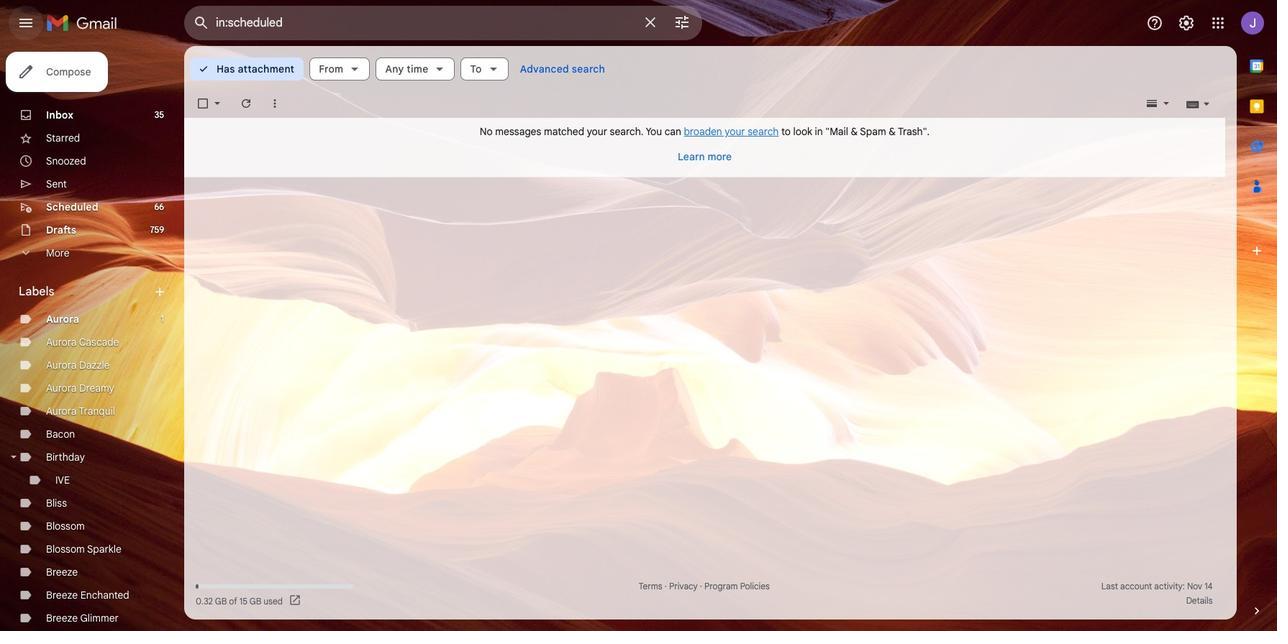 Task type: vqa. For each thing, say whether or not it's contained in the screenshot.
14th SEP 13
no



Task type: describe. For each thing, give the bounding box(es) containing it.
messages
[[495, 125, 541, 138]]

starred link
[[46, 132, 80, 145]]

aurora tranquil link
[[46, 405, 115, 418]]

none checkbox inside main content
[[196, 96, 210, 111]]

breeze for breeze enchanted
[[46, 589, 78, 602]]

Search mail text field
[[216, 16, 633, 30]]

1 your from the left
[[587, 125, 607, 138]]

of
[[229, 596, 237, 607]]

breeze glimmer link
[[46, 612, 119, 625]]

learn more
[[678, 150, 732, 163]]

aurora tranquil
[[46, 405, 115, 418]]

aurora for aurora cascade
[[46, 336, 77, 349]]

broaden
[[684, 125, 722, 138]]

has attachment
[[217, 63, 294, 76]]

2 your from the left
[[725, 125, 745, 138]]

clear search image
[[636, 8, 665, 37]]

tranquil
[[79, 405, 115, 418]]

snoozed
[[46, 155, 86, 168]]

more image
[[268, 96, 282, 111]]

1 horizontal spatial search
[[748, 125, 779, 138]]

privacy link
[[669, 581, 698, 592]]

in
[[815, 125, 823, 138]]

more button
[[0, 242, 173, 265]]

breeze enchanted
[[46, 589, 129, 602]]

35
[[155, 109, 164, 120]]

1 · from the left
[[665, 581, 667, 592]]

activity:
[[1154, 581, 1185, 592]]

settings image
[[1178, 14, 1195, 32]]

more
[[708, 150, 732, 163]]

blossom for blossom link
[[46, 520, 85, 533]]

aurora for aurora link
[[46, 313, 79, 326]]

breeze for breeze link on the bottom left of the page
[[46, 566, 78, 579]]

has
[[217, 63, 235, 76]]

glimmer
[[80, 612, 119, 625]]

to button
[[461, 58, 508, 81]]

15
[[239, 596, 248, 607]]

labels
[[19, 285, 54, 299]]

any time button
[[376, 58, 455, 81]]

broaden your search link
[[684, 125, 779, 138]]

nov
[[1187, 581, 1202, 592]]

blossom link
[[46, 520, 85, 533]]

program
[[704, 581, 738, 592]]

aurora link
[[46, 313, 79, 326]]

advanced search
[[520, 63, 605, 76]]

aurora for aurora dazzle
[[46, 359, 77, 372]]

sparkle
[[87, 543, 121, 556]]

account
[[1120, 581, 1152, 592]]

from
[[319, 63, 344, 76]]

2 · from the left
[[700, 581, 702, 592]]

support image
[[1146, 14, 1164, 32]]

bliss link
[[46, 497, 67, 510]]

refresh image
[[239, 96, 253, 111]]

main content containing has attachment
[[184, 46, 1237, 620]]

bacon
[[46, 428, 75, 441]]

starred
[[46, 132, 80, 145]]

blossom sparkle
[[46, 543, 121, 556]]

birthday link
[[46, 451, 85, 464]]

terms · privacy · program policies
[[639, 581, 770, 592]]

terms link
[[639, 581, 663, 592]]

bliss
[[46, 497, 67, 510]]

scheduled
[[46, 201, 98, 214]]

blossom sparkle link
[[46, 543, 121, 556]]

any
[[385, 63, 404, 76]]

ive
[[55, 474, 70, 487]]

aurora dreamy
[[46, 382, 114, 395]]

scheduled link
[[46, 201, 98, 214]]

to
[[470, 63, 482, 76]]

blossom for blossom sparkle
[[46, 543, 85, 556]]

1
[[161, 314, 164, 325]]

aurora cascade link
[[46, 336, 119, 349]]

trash".
[[898, 125, 930, 138]]

66
[[154, 201, 164, 212]]

more
[[46, 247, 69, 260]]

advanced
[[520, 63, 569, 76]]

drafts link
[[46, 224, 76, 237]]

toggle split pane mode image
[[1145, 96, 1159, 111]]

breeze for breeze glimmer
[[46, 612, 78, 625]]

search mail image
[[189, 10, 214, 36]]

details link
[[1186, 596, 1213, 607]]

advanced search button
[[514, 56, 611, 82]]

dreamy
[[79, 382, 114, 395]]



Task type: locate. For each thing, give the bounding box(es) containing it.
search inside popup button
[[572, 63, 605, 76]]

breeze down breeze enchanted link
[[46, 612, 78, 625]]

0.32 gb of 15 gb used
[[196, 596, 283, 607]]

time
[[407, 63, 428, 76]]

birthday
[[46, 451, 85, 464]]

compose button
[[6, 52, 108, 92]]

gmail image
[[46, 9, 124, 37]]

1 aurora from the top
[[46, 313, 79, 326]]

0.32
[[196, 596, 213, 607]]

to
[[781, 125, 791, 138]]

0 vertical spatial blossom
[[46, 520, 85, 533]]

1 vertical spatial breeze
[[46, 589, 78, 602]]

you
[[646, 125, 662, 138]]

breeze enchanted link
[[46, 589, 129, 602]]

2 aurora from the top
[[46, 336, 77, 349]]

inbox
[[46, 109, 73, 122]]

0 vertical spatial search
[[572, 63, 605, 76]]

aurora up aurora cascade
[[46, 313, 79, 326]]

759
[[150, 225, 164, 235]]

0 horizontal spatial search
[[572, 63, 605, 76]]

1 horizontal spatial gb
[[250, 596, 261, 607]]

attachment
[[238, 63, 294, 76]]

inbox link
[[46, 109, 73, 122]]

aurora up 'bacon'
[[46, 405, 77, 418]]

dazzle
[[79, 359, 110, 372]]

matched
[[544, 125, 584, 138]]

aurora cascade
[[46, 336, 119, 349]]

labels navigation
[[0, 46, 184, 632]]

2 blossom from the top
[[46, 543, 85, 556]]

5 aurora from the top
[[46, 405, 77, 418]]

None search field
[[184, 6, 702, 40]]

aurora dazzle
[[46, 359, 110, 372]]

gb
[[215, 596, 227, 607], [250, 596, 261, 607]]

from button
[[310, 58, 370, 81]]

None checkbox
[[196, 96, 210, 111]]

breeze
[[46, 566, 78, 579], [46, 589, 78, 602], [46, 612, 78, 625]]

compose
[[46, 65, 91, 78]]

& right "mail
[[851, 125, 858, 138]]

·
[[665, 581, 667, 592], [700, 581, 702, 592]]

3 breeze from the top
[[46, 612, 78, 625]]

snoozed link
[[46, 155, 86, 168]]

your up more
[[725, 125, 745, 138]]

breeze glimmer
[[46, 612, 119, 625]]

aurora dreamy link
[[46, 382, 114, 395]]

· right privacy link
[[700, 581, 702, 592]]

search.
[[610, 125, 644, 138]]

enchanted
[[80, 589, 129, 602]]

0 horizontal spatial gb
[[215, 596, 227, 607]]

search left the to
[[748, 125, 779, 138]]

tab list
[[1237, 46, 1277, 580]]

learn more button
[[672, 144, 738, 170]]

14
[[1205, 581, 1213, 592]]

aurora down 'aurora dazzle' link
[[46, 382, 77, 395]]

1 gb from the left
[[215, 596, 227, 607]]

aurora dazzle link
[[46, 359, 110, 372]]

2 & from the left
[[889, 125, 896, 138]]

1 breeze from the top
[[46, 566, 78, 579]]

2 breeze from the top
[[46, 589, 78, 602]]

aurora for aurora tranquil
[[46, 405, 77, 418]]

1 vertical spatial blossom
[[46, 543, 85, 556]]

aurora
[[46, 313, 79, 326], [46, 336, 77, 349], [46, 359, 77, 372], [46, 382, 77, 395], [46, 405, 77, 418]]

1 vertical spatial search
[[748, 125, 779, 138]]

bacon link
[[46, 428, 75, 441]]

breeze down blossom sparkle 'link'
[[46, 566, 78, 579]]

1 & from the left
[[851, 125, 858, 138]]

look
[[793, 125, 812, 138]]

select input tool image
[[1202, 98, 1211, 109]]

spam
[[860, 125, 886, 138]]

no
[[480, 125, 493, 138]]

1 horizontal spatial your
[[725, 125, 745, 138]]

labels heading
[[19, 285, 153, 299]]

drafts
[[46, 224, 76, 237]]

blossom
[[46, 520, 85, 533], [46, 543, 85, 556]]

ive link
[[55, 474, 70, 487]]

advanced search options image
[[668, 8, 697, 37]]

footer containing terms
[[184, 580, 1225, 609]]

blossom down bliss link
[[46, 520, 85, 533]]

cascade
[[79, 336, 119, 349]]

1 blossom from the top
[[46, 520, 85, 533]]

can
[[665, 125, 681, 138]]

main menu image
[[17, 14, 35, 32]]

any time
[[385, 63, 428, 76]]

sent link
[[46, 178, 67, 191]]

& right spam on the top right of page
[[889, 125, 896, 138]]

0 vertical spatial breeze
[[46, 566, 78, 579]]

0 horizontal spatial your
[[587, 125, 607, 138]]

0 horizontal spatial ·
[[665, 581, 667, 592]]

sent
[[46, 178, 67, 191]]

· right terms link
[[665, 581, 667, 592]]

gb right "15"
[[250, 596, 261, 607]]

breeze down breeze link on the bottom left of the page
[[46, 589, 78, 602]]

aurora up aurora dreamy
[[46, 359, 77, 372]]

used
[[264, 596, 283, 607]]

1 horizontal spatial ·
[[700, 581, 702, 592]]

follow link to manage storage image
[[289, 594, 303, 609]]

your left search.
[[587, 125, 607, 138]]

no messages matched your search. you can broaden your search to look in "mail & spam & trash".
[[480, 125, 930, 138]]

search right "advanced"
[[572, 63, 605, 76]]

main content
[[184, 46, 1237, 620]]

footer
[[184, 580, 1225, 609]]

has attachment button
[[190, 58, 304, 81]]

4 aurora from the top
[[46, 382, 77, 395]]

2 vertical spatial breeze
[[46, 612, 78, 625]]

last
[[1101, 581, 1118, 592]]

privacy
[[669, 581, 698, 592]]

policies
[[740, 581, 770, 592]]

terms
[[639, 581, 663, 592]]

1 horizontal spatial &
[[889, 125, 896, 138]]

aurora down aurora link
[[46, 336, 77, 349]]

aurora for aurora dreamy
[[46, 382, 77, 395]]

blossom down blossom link
[[46, 543, 85, 556]]

2 gb from the left
[[250, 596, 261, 607]]

3 aurora from the top
[[46, 359, 77, 372]]

breeze link
[[46, 566, 78, 579]]

gb left of
[[215, 596, 227, 607]]

details
[[1186, 596, 1213, 607]]

learn
[[678, 150, 705, 163]]

0 horizontal spatial &
[[851, 125, 858, 138]]

program policies link
[[704, 581, 770, 592]]

"mail
[[826, 125, 848, 138]]



